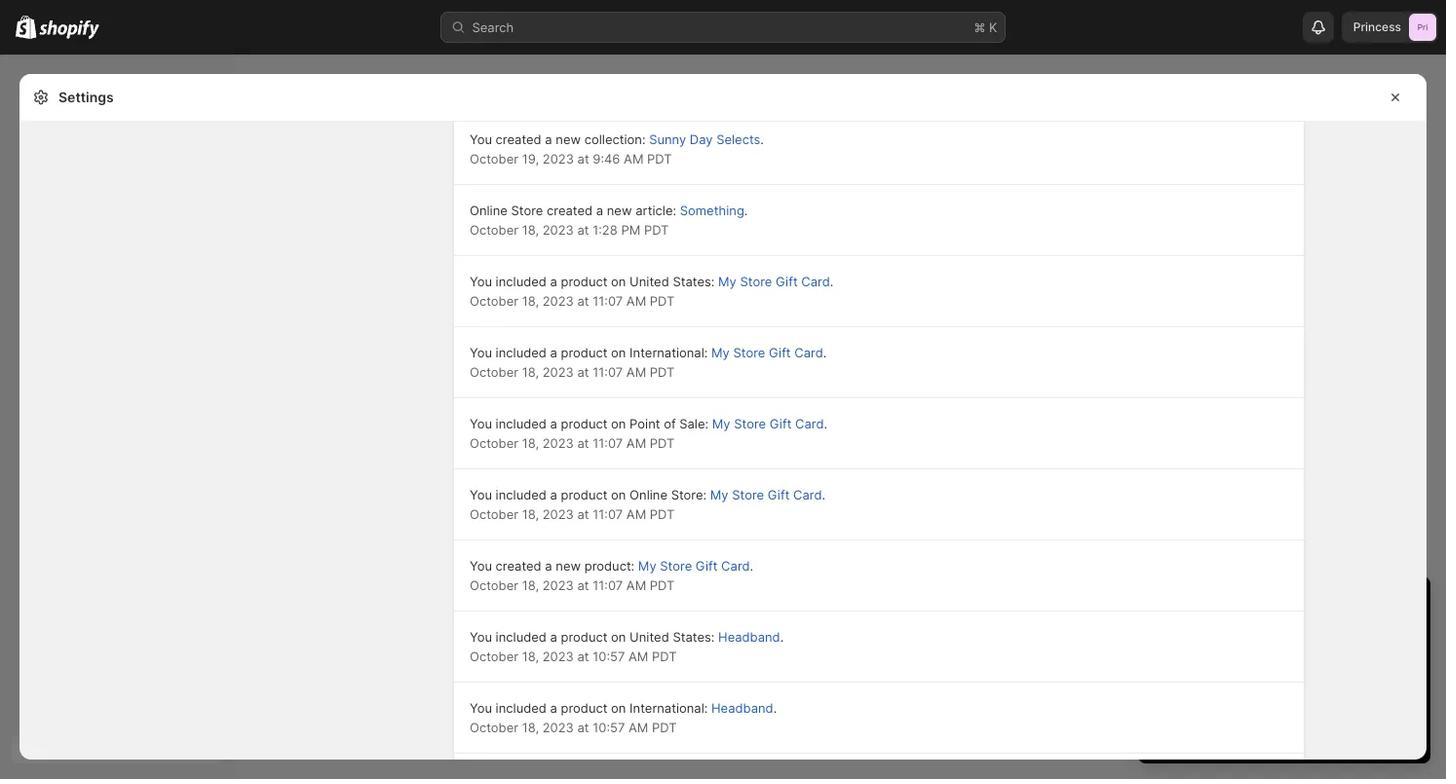 Task type: locate. For each thing, give the bounding box(es) containing it.
11:07 up product:
[[593, 507, 623, 522]]

5 18, from the top
[[522, 507, 539, 522]]

princess image
[[1409, 14, 1436, 41]]

6 included from the top
[[496, 701, 547, 716]]

included
[[496, 274, 547, 289], [496, 345, 547, 360], [496, 416, 547, 431], [496, 487, 547, 502], [496, 630, 547, 645], [496, 701, 547, 716]]

6 october from the top
[[470, 507, 518, 522]]

am up point
[[626, 364, 646, 380]]

5 product from the top
[[561, 630, 608, 645]]

at left 9:46
[[577, 151, 589, 166]]

created for collection:
[[496, 132, 542, 147]]

gift inside 'you included a product on united states: my store gift card . october 18, 2023 at 11:07 am pdt'
[[776, 274, 798, 289]]

1 on from the top
[[611, 274, 626, 289]]

on inside you included a product on point of sale: my store gift card . october 18, 2023 at 11:07 am pdt
[[611, 416, 626, 431]]

and left the add
[[1247, 688, 1269, 703]]

at inside you included a product on united states: headband . october 18, 2023 at 10:57 am pdt
[[577, 649, 589, 664]]

3 included from the top
[[496, 416, 547, 431]]

you
[[470, 132, 492, 147], [470, 274, 492, 289], [470, 345, 492, 360], [470, 416, 492, 431], [470, 487, 492, 502], [470, 558, 492, 574], [470, 630, 492, 645], [470, 701, 492, 716]]

2 18, from the top
[[522, 293, 539, 308]]

6 18, from the top
[[522, 578, 539, 593]]

created for product:
[[496, 558, 542, 574]]

3 product from the top
[[561, 416, 608, 431]]

3 18, from the top
[[522, 364, 539, 380]]

created
[[496, 132, 542, 147], [547, 203, 593, 218], [496, 558, 542, 574]]

on down 'you included a product on united states: my store gift card . october 18, 2023 at 11:07 am pdt'
[[611, 345, 626, 360]]

$50 app store credit link
[[1173, 669, 1295, 684]]

8 october from the top
[[470, 649, 518, 664]]

4 october from the top
[[470, 364, 518, 380]]

you for you included a product on international: headband . october 18, 2023 at 10:57 am pdt
[[470, 701, 492, 716]]

add
[[1273, 688, 1296, 703]]

2023
[[543, 151, 574, 166], [543, 222, 574, 237], [543, 293, 574, 308], [543, 364, 574, 380], [543, 436, 574, 451], [543, 507, 574, 522], [543, 578, 574, 593], [543, 649, 574, 664], [543, 720, 574, 735]]

am down collection:
[[624, 151, 644, 166]]

at
[[577, 151, 589, 166], [577, 222, 589, 237], [577, 293, 589, 308], [577, 364, 589, 380], [577, 436, 589, 451], [577, 507, 589, 522], [577, 578, 589, 593], [577, 649, 589, 664], [577, 720, 589, 735]]

0 vertical spatial headband
[[718, 630, 780, 645]]

included for you included a product on united states: headband . october 18, 2023 at 10:57 am pdt
[[496, 630, 547, 645]]

2023 inside you included a product on united states: headband . october 18, 2023 at 10:57 am pdt
[[543, 649, 574, 664]]

0 vertical spatial states:
[[673, 274, 715, 289]]

included for you included a product on international: my store gift card . october 18, 2023 at 11:07 am pdt
[[496, 345, 547, 360]]

article:
[[636, 203, 676, 218]]

card inside you included a product on point of sale: my store gift card . october 18, 2023 at 11:07 am pdt
[[795, 416, 824, 431]]

at down online store created a new article: something . october 18, 2023 at 1:28 pm pdt
[[577, 293, 589, 308]]

new inside online store created a new article: something . october 18, 2023 at 1:28 pm pdt
[[607, 203, 632, 218]]

1
[[1158, 594, 1167, 618]]

2 10:57 from the top
[[593, 720, 625, 735]]

1 2023 from the top
[[543, 151, 574, 166]]

4 you from the top
[[470, 416, 492, 431]]

11:07 up you included a product on online store: my store gift card . october 18, 2023 at 11:07 am pdt
[[593, 436, 623, 451]]

1 horizontal spatial plan
[[1300, 724, 1324, 738]]

on down you created a new product: my store gift card . october 18, 2023 at 11:07 am pdt
[[611, 630, 626, 645]]

day
[[1172, 594, 1206, 618]]

included inside the you included a product on international: headband . october 18, 2023 at 10:57 am pdt
[[496, 701, 547, 716]]

1 vertical spatial plan
[[1300, 724, 1324, 738]]

5 you from the top
[[470, 487, 492, 502]]

online
[[470, 203, 508, 218], [630, 487, 668, 502]]

1 international: from the top
[[630, 345, 708, 360]]

my right product:
[[638, 558, 657, 574]]

0 horizontal spatial to
[[1202, 630, 1214, 645]]

8 at from the top
[[577, 649, 589, 664]]

international: inside you included a product on international: my store gift card . october 18, 2023 at 11:07 am pdt
[[630, 345, 708, 360]]

my inside you created a new product: my store gift card . october 18, 2023 at 11:07 am pdt
[[638, 558, 657, 574]]

store:
[[671, 487, 707, 502]]

new up pm
[[607, 203, 632, 218]]

2 product from the top
[[561, 345, 608, 360]]

on inside you included a product on united states: headband . october 18, 2023 at 10:57 am pdt
[[611, 630, 626, 645]]

pdt up the you included a product on international: headband . october 18, 2023 at 10:57 am pdt
[[652, 649, 677, 664]]

my store gift card link for you created a new product:
[[638, 558, 750, 574]]

international: down 'you included a product on united states: my store gift card . october 18, 2023 at 11:07 am pdt'
[[630, 345, 708, 360]]

united
[[630, 274, 669, 289], [630, 630, 669, 645]]

am down point
[[626, 436, 646, 451]]

9 2023 from the top
[[543, 720, 574, 735]]

1 11:07 from the top
[[593, 293, 623, 308]]

7 you from the top
[[470, 630, 492, 645]]

my
[[718, 274, 737, 289], [711, 345, 730, 360], [712, 416, 730, 431], [710, 487, 729, 502], [638, 558, 657, 574]]

1 vertical spatial new
[[607, 203, 632, 218]]

international:
[[630, 345, 708, 360], [630, 701, 708, 716]]

on inside you included a product on international: my store gift card . october 18, 2023 at 11:07 am pdt
[[611, 345, 626, 360]]

at up you included a product on online store: my store gift card . october 18, 2023 at 11:07 am pdt
[[577, 436, 589, 451]]

4 included from the top
[[496, 487, 547, 502]]

1 day left in your trial
[[1158, 594, 1349, 618]]

5 included from the top
[[496, 630, 547, 645]]

am down you included a product on united states: headband . october 18, 2023 at 10:57 am pdt
[[629, 720, 648, 735]]

headband
[[718, 630, 780, 645], [711, 701, 773, 716]]

. inside you included a product on online store: my store gift card . october 18, 2023 at 11:07 am pdt
[[822, 487, 826, 502]]

1 you from the top
[[470, 132, 492, 147]]

7 2023 from the top
[[543, 578, 574, 593]]

1 vertical spatial states:
[[673, 630, 715, 645]]

1 vertical spatial store
[[1213, 688, 1243, 703]]

4 18, from the top
[[522, 436, 539, 451]]

states: inside 'you included a product on united states: my store gift card . october 18, 2023 at 11:07 am pdt'
[[673, 274, 715, 289]]

0 vertical spatial online
[[470, 203, 508, 218]]

pdt inside you included a product on point of sale: my store gift card . october 18, 2023 at 11:07 am pdt
[[650, 436, 675, 451]]

my store gift card link
[[718, 274, 830, 289], [711, 345, 823, 360], [712, 416, 824, 431], [710, 487, 822, 502], [638, 558, 750, 574]]

0 vertical spatial international:
[[630, 345, 708, 360]]

1 united from the top
[[630, 274, 669, 289]]

$50
[[1173, 669, 1197, 684]]

0 vertical spatial new
[[556, 132, 581, 147]]

am inside you included a product on united states: headband . october 18, 2023 at 10:57 am pdt
[[629, 649, 648, 664]]

am up you included a product on international: my store gift card . october 18, 2023 at 11:07 am pdt
[[626, 293, 646, 308]]

dialog
[[1435, 74, 1446, 760]]

18,
[[522, 222, 539, 237], [522, 293, 539, 308], [522, 364, 539, 380], [522, 436, 539, 451], [522, 507, 539, 522], [522, 578, 539, 593], [522, 649, 539, 664], [522, 720, 539, 735]]

pdt inside online store created a new article: something . october 18, 2023 at 1:28 pm pdt
[[644, 222, 669, 237]]

am up product:
[[626, 507, 646, 522]]

a inside you included a product on united states: headband . october 18, 2023 at 10:57 am pdt
[[550, 630, 557, 645]]

pdt
[[647, 151, 672, 166], [644, 222, 669, 237], [650, 293, 675, 308], [650, 364, 675, 380], [650, 436, 675, 451], [650, 507, 675, 522], [650, 578, 675, 593], [652, 649, 677, 664], [652, 720, 677, 735]]

18, inside you created a new product: my store gift card . october 18, 2023 at 11:07 am pdt
[[522, 578, 539, 593]]

pdt inside you included a product on international: my store gift card . october 18, 2023 at 11:07 am pdt
[[650, 364, 675, 380]]

1 vertical spatial headband
[[711, 701, 773, 716]]

pdt up you included a product on united states: headband . october 18, 2023 at 10:57 am pdt
[[650, 578, 675, 593]]

5 october from the top
[[470, 436, 518, 451]]

. inside you created a new product: my store gift card . october 18, 2023 at 11:07 am pdt
[[750, 558, 753, 574]]

k
[[989, 19, 997, 35]]

4 2023 from the top
[[543, 364, 574, 380]]

you for you included a product on online store: my store gift card . october 18, 2023 at 11:07 am pdt
[[470, 487, 492, 502]]

product
[[561, 274, 608, 289], [561, 345, 608, 360], [561, 416, 608, 431], [561, 487, 608, 502], [561, 630, 608, 645], [561, 701, 608, 716]]

and
[[1286, 630, 1309, 645], [1247, 688, 1269, 703]]

am
[[624, 151, 644, 166], [626, 293, 646, 308], [626, 364, 646, 380], [626, 436, 646, 451], [626, 507, 646, 522], [626, 578, 646, 593], [629, 649, 648, 664], [629, 720, 648, 735]]

1 vertical spatial and
[[1247, 688, 1269, 703]]

at left 1:28 at the top of page
[[577, 222, 589, 237]]

2023 inside online store created a new article: something . october 18, 2023 at 1:28 pm pdt
[[543, 222, 574, 237]]

1 vertical spatial created
[[547, 203, 593, 218]]

pdt up you included a product on international: my store gift card . october 18, 2023 at 11:07 am pdt
[[650, 293, 675, 308]]

sunny
[[649, 132, 686, 147]]

3 october from the top
[[470, 293, 518, 308]]

a for you included a product on international: my store gift card . october 18, 2023 at 11:07 am pdt
[[550, 345, 557, 360]]

you included a product on point of sale: my store gift card . october 18, 2023 at 11:07 am pdt
[[470, 416, 827, 451]]

8 18, from the top
[[522, 720, 539, 735]]

to up 3
[[1202, 630, 1214, 645]]

3 at from the top
[[577, 293, 589, 308]]

new inside "you created a new collection: sunny day selects . october 19, 2023 at 9:46 am pdt"
[[556, 132, 581, 147]]

my store gift card link for you included a product on online store:
[[710, 487, 822, 502]]

0 vertical spatial 10:57
[[593, 649, 625, 664]]

headband inside the you included a product on international: headband . october 18, 2023 at 10:57 am pdt
[[711, 701, 773, 716]]

at inside you included a product on international: my store gift card . october 18, 2023 at 11:07 am pdt
[[577, 364, 589, 380]]

1 product from the top
[[561, 274, 608, 289]]

pdt down store: on the left bottom of the page
[[650, 507, 675, 522]]

am inside you included a product on point of sale: my store gift card . october 18, 2023 at 11:07 am pdt
[[626, 436, 646, 451]]

10:57
[[593, 649, 625, 664], [593, 720, 625, 735]]

a inside online store created a new article: something . october 18, 2023 at 1:28 pm pdt
[[596, 203, 603, 218]]

october inside the you included a product on international: headband . october 18, 2023 at 10:57 am pdt
[[470, 720, 518, 735]]

4 product from the top
[[561, 487, 608, 502]]

0 vertical spatial united
[[630, 274, 669, 289]]

. inside "you created a new collection: sunny day selects . october 19, 2023 at 9:46 am pdt"
[[760, 132, 764, 147]]

2 at from the top
[[577, 222, 589, 237]]

pick your plan
[[1245, 724, 1324, 738]]

0 horizontal spatial online
[[470, 203, 508, 218]]

9 october from the top
[[470, 720, 518, 735]]

1 18, from the top
[[522, 222, 539, 237]]

included for you included a product on point of sale: my store gift card . october 18, 2023 at 11:07 am pdt
[[496, 416, 547, 431]]

0 vertical spatial and
[[1286, 630, 1309, 645]]

you for you created a new product: my store gift card . october 18, 2023 at 11:07 am pdt
[[470, 558, 492, 574]]

card
[[801, 274, 830, 289], [794, 345, 823, 360], [795, 416, 824, 431], [793, 487, 822, 502], [721, 558, 750, 574]]

united down pm
[[630, 274, 669, 289]]

included inside you included a product on online store: my store gift card . october 18, 2023 at 11:07 am pdt
[[496, 487, 547, 502]]

1 vertical spatial united
[[630, 630, 669, 645]]

gift inside you created a new product: my store gift card . october 18, 2023 at 11:07 am pdt
[[696, 558, 718, 574]]

1 vertical spatial international:
[[630, 701, 708, 716]]

states: for october 18, 2023 at 10:57 am pdt
[[673, 630, 715, 645]]

you created a new product: my store gift card . october 18, 2023 at 11:07 am pdt
[[470, 558, 753, 593]]

1 horizontal spatial online
[[630, 487, 668, 502]]

11:07 inside you created a new product: my store gift card . october 18, 2023 at 11:07 am pdt
[[593, 578, 623, 593]]

product inside you included a product on online store: my store gift card . october 18, 2023 at 11:07 am pdt
[[561, 487, 608, 502]]

you for you included a product on united states: headband . october 18, 2023 at 10:57 am pdt
[[470, 630, 492, 645]]

at up the you included a product on international: headband . october 18, 2023 at 10:57 am pdt
[[577, 649, 589, 664]]

your right pick
[[1272, 724, 1297, 738]]

you for you included a product on international: my store gift card . october 18, 2023 at 11:07 am pdt
[[470, 345, 492, 360]]

2 october from the top
[[470, 222, 518, 237]]

. inside you included a product on point of sale: my store gift card . october 18, 2023 at 11:07 am pdt
[[824, 416, 827, 431]]

a inside you included a product on international: my store gift card . october 18, 2023 at 11:07 am pdt
[[550, 345, 557, 360]]

18, inside you included a product on international: my store gift card . october 18, 2023 at 11:07 am pdt
[[522, 364, 539, 380]]

product inside you included a product on international: my store gift card . october 18, 2023 at 11:07 am pdt
[[561, 345, 608, 360]]

5 2023 from the top
[[543, 436, 574, 451]]

⌘
[[974, 19, 986, 35]]

states:
[[673, 274, 715, 289], [673, 630, 715, 645]]

you inside the you included a product on international: headband . october 18, 2023 at 10:57 am pdt
[[470, 701, 492, 716]]

11:07 up you included a product on point of sale: my store gift card . october 18, 2023 at 11:07 am pdt on the bottom of page
[[593, 364, 623, 380]]

on down pm
[[611, 274, 626, 289]]

a inside the you included a product on international: headband . october 18, 2023 at 10:57 am pdt
[[550, 701, 557, 716]]

at down you included a product on united states: headband . october 18, 2023 at 10:57 am pdt
[[577, 720, 589, 735]]

sale:
[[679, 416, 709, 431]]

my inside you included a product on point of sale: my store gift card . october 18, 2023 at 11:07 am pdt
[[712, 416, 730, 431]]

at up product:
[[577, 507, 589, 522]]

new
[[556, 132, 581, 147], [607, 203, 632, 218], [556, 558, 581, 574]]

am up the you included a product on international: headband . october 18, 2023 at 10:57 am pdt
[[629, 649, 648, 664]]

and up $1/month
[[1286, 630, 1309, 645]]

6 at from the top
[[577, 507, 589, 522]]

your right "in"
[[1268, 594, 1309, 618]]

you inside you included a product on online store: my store gift card . october 18, 2023 at 11:07 am pdt
[[470, 487, 492, 502]]

1 vertical spatial your
[[1379, 669, 1406, 684]]

1 vertical spatial headband link
[[711, 701, 773, 716]]

on for you included a product on international: my store gift card . october 18, 2023 at 11:07 am pdt
[[611, 345, 626, 360]]

1 horizontal spatial to
[[1299, 669, 1311, 684]]

1 day left in your trial button
[[1138, 577, 1431, 618]]

1 states: from the top
[[673, 274, 715, 289]]

10:57 up the you included a product on international: headband . october 18, 2023 at 10:57 am pdt
[[593, 649, 625, 664]]

and inside to customize your online store and add bonus features
[[1247, 688, 1269, 703]]

headband link
[[718, 630, 780, 645], [711, 701, 773, 716]]

october inside you included a product on united states: headband . october 18, 2023 at 10:57 am pdt
[[470, 649, 518, 664]]

your up "features"
[[1379, 669, 1406, 684]]

19,
[[522, 151, 539, 166]]

4 at from the top
[[577, 364, 589, 380]]

store
[[511, 203, 543, 218], [740, 274, 772, 289], [733, 345, 765, 360], [734, 416, 766, 431], [732, 487, 764, 502], [660, 558, 692, 574]]

on for you included a product on online store: my store gift card . october 18, 2023 at 11:07 am pdt
[[611, 487, 626, 502]]

3 you from the top
[[470, 345, 492, 360]]

9 at from the top
[[577, 720, 589, 735]]

7 october from the top
[[470, 578, 518, 593]]

plan down bonus
[[1300, 724, 1324, 738]]

store inside you included a product on online store: my store gift card . october 18, 2023 at 11:07 am pdt
[[732, 487, 764, 502]]

2 vertical spatial your
[[1272, 724, 1297, 738]]

united inside you included a product on united states: headband . october 18, 2023 at 10:57 am pdt
[[630, 630, 669, 645]]

my right store: on the left bottom of the page
[[710, 487, 729, 502]]

6 product from the top
[[561, 701, 608, 716]]

2 included from the top
[[496, 345, 547, 360]]

on left point
[[611, 416, 626, 431]]

united down you created a new product: my store gift card . october 18, 2023 at 11:07 am pdt
[[630, 630, 669, 645]]

a inside 'you included a product on united states: my store gift card . october 18, 2023 at 11:07 am pdt'
[[550, 274, 557, 289]]

product down 'you included a product on united states: my store gift card . october 18, 2023 at 11:07 am pdt'
[[561, 345, 608, 360]]

international: down you included a product on united states: headband . october 18, 2023 at 10:57 am pdt
[[630, 701, 708, 716]]

you inside you included a product on point of sale: my store gift card . october 18, 2023 at 11:07 am pdt
[[470, 416, 492, 431]]

pdt up "of" at left bottom
[[650, 364, 675, 380]]

product left point
[[561, 416, 608, 431]]

4 on from the top
[[611, 487, 626, 502]]

included for you included a product on united states: my store gift card . october 18, 2023 at 11:07 am pdt
[[496, 274, 547, 289]]

2 united from the top
[[630, 630, 669, 645]]

pdt down you included a product on united states: headband . october 18, 2023 at 10:57 am pdt
[[652, 720, 677, 735]]

3 11:07 from the top
[[593, 436, 623, 451]]

you created a new collection: sunny day selects . october 19, 2023 at 9:46 am pdt
[[470, 132, 764, 166]]

11:07
[[593, 293, 623, 308], [593, 364, 623, 380], [593, 436, 623, 451], [593, 507, 623, 522], [593, 578, 623, 593]]

6 you from the top
[[470, 558, 492, 574]]

plan up for
[[1257, 630, 1283, 645]]

0 vertical spatial headband link
[[718, 630, 780, 645]]

states: for october 18, 2023 at 11:07 am pdt
[[673, 274, 715, 289]]

2 2023 from the top
[[543, 222, 574, 237]]

11:07 down 1:28 at the top of page
[[593, 293, 623, 308]]

2 you from the top
[[470, 274, 492, 289]]

headband link for .
[[711, 701, 773, 716]]

product down you included a product on united states: headband . october 18, 2023 at 10:57 am pdt
[[561, 701, 608, 716]]

1 vertical spatial 10:57
[[593, 720, 625, 735]]

new left product:
[[556, 558, 581, 574]]

product:
[[584, 558, 635, 574]]

6 on from the top
[[611, 701, 626, 716]]

you inside you included a product on international: my store gift card . october 18, 2023 at 11:07 am pdt
[[470, 345, 492, 360]]

2 international: from the top
[[630, 701, 708, 716]]

product down you created a new product: my store gift card . october 18, 2023 at 11:07 am pdt
[[561, 630, 608, 645]]

my store gift card link for you included a product on united states:
[[718, 274, 830, 289]]

a for you created a new collection: sunny day selects . october 19, 2023 at 9:46 am pdt
[[545, 132, 552, 147]]

store down $50 app store credit
[[1213, 688, 1243, 703]]

0 horizontal spatial plan
[[1257, 630, 1283, 645]]

my down 'you included a product on united states: my store gift card . october 18, 2023 at 11:07 am pdt'
[[711, 345, 730, 360]]

online inside you included a product on online store: my store gift card . october 18, 2023 at 11:07 am pdt
[[630, 487, 668, 502]]

online inside online store created a new article: something . october 18, 2023 at 1:28 pm pdt
[[470, 203, 508, 218]]

included inside you included a product on point of sale: my store gift card . october 18, 2023 at 11:07 am pdt
[[496, 416, 547, 431]]

1 included from the top
[[496, 274, 547, 289]]

on down you included a product on united states: headband . october 18, 2023 at 10:57 am pdt
[[611, 701, 626, 716]]

store down the months
[[1227, 669, 1257, 684]]

card inside you created a new product: my store gift card . october 18, 2023 at 11:07 am pdt
[[721, 558, 750, 574]]

international: for october 18, 2023 at 10:57 am pdt
[[630, 701, 708, 716]]

product down 1:28 at the top of page
[[561, 274, 608, 289]]

to
[[1202, 630, 1214, 645], [1299, 669, 1311, 684]]

at down product:
[[577, 578, 589, 593]]

8 2023 from the top
[[543, 649, 574, 664]]

shopify image
[[16, 15, 36, 39], [39, 20, 100, 39]]

you for you included a product on point of sale: my store gift card . october 18, 2023 at 11:07 am pdt
[[470, 416, 492, 431]]

3 on from the top
[[611, 416, 626, 431]]

on down you included a product on point of sale: my store gift card . october 18, 2023 at 11:07 am pdt on the bottom of page
[[611, 487, 626, 502]]

first
[[1173, 649, 1197, 664]]

pdt down article:
[[644, 222, 669, 237]]

to down $1/month
[[1299, 669, 1311, 684]]

pdt down "of" at left bottom
[[650, 436, 675, 451]]

store inside you included a product on point of sale: my store gift card . october 18, 2023 at 11:07 am pdt
[[734, 416, 766, 431]]

your
[[1268, 594, 1309, 618], [1379, 669, 1406, 684], [1272, 724, 1297, 738]]

product for you included a product on united states: headband . october 18, 2023 at 10:57 am pdt
[[561, 630, 608, 645]]

a inside you created a new product: my store gift card . october 18, 2023 at 11:07 am pdt
[[545, 558, 552, 574]]

your inside pick your plan "link"
[[1272, 724, 1297, 738]]

7 at from the top
[[577, 578, 589, 593]]

.
[[760, 132, 764, 147], [744, 203, 748, 218], [830, 274, 834, 289], [823, 345, 827, 360], [824, 416, 827, 431], [822, 487, 826, 502], [750, 558, 753, 574], [780, 630, 784, 645], [773, 701, 777, 716]]

1 at from the top
[[577, 151, 589, 166]]

10:57 down you included a product on united states: headband . october 18, 2023 at 10:57 am pdt
[[593, 720, 625, 735]]

4 11:07 from the top
[[593, 507, 623, 522]]

pdt down sunny in the left top of the page
[[647, 151, 672, 166]]

first 3 months for $1/month
[[1173, 649, 1337, 664]]

product up product:
[[561, 487, 608, 502]]

1 horizontal spatial and
[[1286, 630, 1309, 645]]

something link
[[680, 203, 744, 218]]

on for you included a product on united states: headband . october 18, 2023 at 10:57 am pdt
[[611, 630, 626, 645]]

5 11:07 from the top
[[593, 578, 623, 593]]

app
[[1201, 669, 1223, 684]]

october inside you included a product on international: my store gift card . october 18, 2023 at 11:07 am pdt
[[470, 364, 518, 380]]

2 vertical spatial new
[[556, 558, 581, 574]]

8 you from the top
[[470, 701, 492, 716]]

store
[[1227, 669, 1257, 684], [1213, 688, 1243, 703]]

collection:
[[584, 132, 646, 147]]

2 vertical spatial created
[[496, 558, 542, 574]]

new for collection:
[[556, 132, 581, 147]]

11:07 down product:
[[593, 578, 623, 593]]

at up you included a product on point of sale: my store gift card . october 18, 2023 at 11:07 am pdt on the bottom of page
[[577, 364, 589, 380]]

5 on from the top
[[611, 630, 626, 645]]

1 vertical spatial online
[[630, 487, 668, 502]]

7 18, from the top
[[522, 649, 539, 664]]

0 horizontal spatial and
[[1247, 688, 1269, 703]]

a
[[545, 132, 552, 147], [596, 203, 603, 218], [550, 274, 557, 289], [550, 345, 557, 360], [550, 416, 557, 431], [550, 487, 557, 502], [545, 558, 552, 574], [550, 630, 557, 645], [1217, 630, 1225, 645], [550, 701, 557, 716]]

you inside "you created a new collection: sunny day selects . october 19, 2023 at 9:46 am pdt"
[[470, 132, 492, 147]]

2 11:07 from the top
[[593, 364, 623, 380]]

included inside you included a product on united states: headband . october 18, 2023 at 10:57 am pdt
[[496, 630, 547, 645]]

on inside 'you included a product on united states: my store gift card . october 18, 2023 at 11:07 am pdt'
[[611, 274, 626, 289]]

0 vertical spatial your
[[1268, 594, 1309, 618]]

am down product:
[[626, 578, 646, 593]]

1 october from the top
[[470, 151, 518, 166]]

$50 app store credit
[[1173, 669, 1295, 684]]

selects
[[716, 132, 760, 147]]

new for product:
[[556, 558, 581, 574]]

my store gift card link for you included a product on point of sale:
[[712, 416, 824, 431]]

$1/month
[[1281, 649, 1337, 664]]

united inside 'you included a product on united states: my store gift card . october 18, 2023 at 11:07 am pdt'
[[630, 274, 669, 289]]

customize
[[1315, 669, 1376, 684]]

new left collection:
[[556, 132, 581, 147]]

2 on from the top
[[611, 345, 626, 360]]

5 at from the top
[[577, 436, 589, 451]]

my right sale:
[[712, 416, 730, 431]]

3 2023 from the top
[[543, 293, 574, 308]]

product for you included a product on united states: my store gift card . october 18, 2023 at 11:07 am pdt
[[561, 274, 608, 289]]

months
[[1212, 649, 1257, 664]]

plan
[[1257, 630, 1283, 645], [1300, 724, 1324, 738]]

united for october 18, 2023 at 11:07 am pdt
[[630, 274, 669, 289]]

pm
[[621, 222, 640, 237]]

search
[[472, 19, 514, 35]]

0 vertical spatial created
[[496, 132, 542, 147]]

product inside you included a product on point of sale: my store gift card . october 18, 2023 at 11:07 am pdt
[[561, 416, 608, 431]]

6 2023 from the top
[[543, 507, 574, 522]]

gift
[[776, 274, 798, 289], [769, 345, 791, 360], [770, 416, 792, 431], [768, 487, 790, 502], [696, 558, 718, 574]]

october
[[470, 151, 518, 166], [470, 222, 518, 237], [470, 293, 518, 308], [470, 364, 518, 380], [470, 436, 518, 451], [470, 507, 518, 522], [470, 578, 518, 593], [470, 649, 518, 664], [470, 720, 518, 735]]

2 states: from the top
[[673, 630, 715, 645]]

store inside online store created a new article: something . october 18, 2023 at 1:28 pm pdt
[[511, 203, 543, 218]]

1 vertical spatial to
[[1299, 669, 1311, 684]]

my down something link
[[718, 274, 737, 289]]

pick your plan link
[[1158, 717, 1411, 745]]

on
[[611, 274, 626, 289], [611, 345, 626, 360], [611, 416, 626, 431], [611, 487, 626, 502], [611, 630, 626, 645], [611, 701, 626, 716]]

1 10:57 from the top
[[593, 649, 625, 664]]

you inside 'you included a product on united states: my store gift card . october 18, 2023 at 11:07 am pdt'
[[470, 274, 492, 289]]



Task type: describe. For each thing, give the bounding box(es) containing it.
18, inside you included a product on point of sale: my store gift card . october 18, 2023 at 11:07 am pdt
[[522, 436, 539, 451]]

you included a product on online store: my store gift card . october 18, 2023 at 11:07 am pdt
[[470, 487, 826, 522]]

you included a product on international: my store gift card . october 18, 2023 at 11:07 am pdt
[[470, 345, 827, 380]]

included for you included a product on international: headband . october 18, 2023 at 10:57 am pdt
[[496, 701, 547, 716]]

2023 inside you included a product on online store: my store gift card . october 18, 2023 at 11:07 am pdt
[[543, 507, 574, 522]]

at inside "you created a new collection: sunny day selects . october 19, 2023 at 9:46 am pdt"
[[577, 151, 589, 166]]

you included a product on united states: my store gift card . october 18, 2023 at 11:07 am pdt
[[470, 274, 834, 308]]

⌘ k
[[974, 19, 997, 35]]

settings
[[58, 89, 114, 106]]

of
[[664, 416, 676, 431]]

settings dialog
[[19, 74, 1427, 780]]

. inside online store created a new article: something . october 18, 2023 at 1:28 pm pdt
[[744, 203, 748, 218]]

am inside you created a new product: my store gift card . october 18, 2023 at 11:07 am pdt
[[626, 578, 646, 593]]

. inside you included a product on international: my store gift card . october 18, 2023 at 11:07 am pdt
[[823, 345, 827, 360]]

gift inside you included a product on point of sale: my store gift card . october 18, 2023 at 11:07 am pdt
[[770, 416, 792, 431]]

0 vertical spatial plan
[[1257, 630, 1283, 645]]

october inside you included a product on online store: my store gift card . october 18, 2023 at 11:07 am pdt
[[470, 507, 518, 522]]

18, inside 'you included a product on united states: my store gift card . october 18, 2023 at 11:07 am pdt'
[[522, 293, 539, 308]]

0 horizontal spatial shopify image
[[16, 15, 36, 39]]

2023 inside you included a product on international: my store gift card . october 18, 2023 at 11:07 am pdt
[[543, 364, 574, 380]]

2023 inside you created a new product: my store gift card . october 18, 2023 at 11:07 am pdt
[[543, 578, 574, 593]]

to inside to customize your online store and add bonus features
[[1299, 669, 1311, 684]]

18, inside you included a product on united states: headband . october 18, 2023 at 10:57 am pdt
[[522, 649, 539, 664]]

on for you included a product on united states: my store gift card . october 18, 2023 at 11:07 am pdt
[[611, 274, 626, 289]]

product for you included a product on international: my store gift card . october 18, 2023 at 11:07 am pdt
[[561, 345, 608, 360]]

sunny day selects link
[[649, 132, 760, 147]]

pdt inside you created a new product: my store gift card . october 18, 2023 at 11:07 am pdt
[[650, 578, 675, 593]]

pdt inside the you included a product on international: headband . october 18, 2023 at 10:57 am pdt
[[652, 720, 677, 735]]

at inside online store created a new article: something . october 18, 2023 at 1:28 pm pdt
[[577, 222, 589, 237]]

to customize your online store and add bonus features
[[1173, 669, 1406, 703]]

switch
[[1158, 630, 1198, 645]]

and for store
[[1247, 688, 1269, 703]]

and for plan
[[1286, 630, 1309, 645]]

get:
[[1312, 630, 1335, 645]]

11:07 inside you included a product on international: my store gift card . october 18, 2023 at 11:07 am pdt
[[593, 364, 623, 380]]

. inside 'you included a product on united states: my store gift card . october 18, 2023 at 11:07 am pdt'
[[830, 274, 834, 289]]

you included a product on united states: headband . october 18, 2023 at 10:57 am pdt
[[470, 630, 784, 664]]

online
[[1173, 688, 1209, 703]]

gift inside you included a product on international: my store gift card . october 18, 2023 at 11:07 am pdt
[[769, 345, 791, 360]]

am inside "you created a new collection: sunny day selects . october 19, 2023 at 9:46 am pdt"
[[624, 151, 644, 166]]

. inside the you included a product on international: headband . october 18, 2023 at 10:57 am pdt
[[773, 701, 777, 716]]

princess
[[1353, 20, 1401, 34]]

18, inside you included a product on online store: my store gift card . october 18, 2023 at 11:07 am pdt
[[522, 507, 539, 522]]

my inside you included a product on online store: my store gift card . october 18, 2023 at 11:07 am pdt
[[710, 487, 729, 502]]

10:57 inside the you included a product on international: headband . october 18, 2023 at 10:57 am pdt
[[593, 720, 625, 735]]

18, inside the you included a product on international: headband . october 18, 2023 at 10:57 am pdt
[[522, 720, 539, 735]]

11:07 inside 'you included a product on united states: my store gift card . october 18, 2023 at 11:07 am pdt'
[[593, 293, 623, 308]]

pdt inside you included a product on online store: my store gift card . october 18, 2023 at 11:07 am pdt
[[650, 507, 675, 522]]

point
[[630, 416, 660, 431]]

1 day left in your trial element
[[1138, 628, 1431, 764]]

my inside 'you included a product on united states: my store gift card . october 18, 2023 at 11:07 am pdt'
[[718, 274, 737, 289]]

11:07 inside you included a product on online store: my store gift card . october 18, 2023 at 11:07 am pdt
[[593, 507, 623, 522]]

card inside 'you included a product on united states: my store gift card . october 18, 2023 at 11:07 am pdt'
[[801, 274, 830, 289]]

paid
[[1228, 630, 1254, 645]]

18, inside online store created a new article: something . october 18, 2023 at 1:28 pm pdt
[[522, 222, 539, 237]]

gift inside you included a product on online store: my store gift card . october 18, 2023 at 11:07 am pdt
[[768, 487, 790, 502]]

2023 inside 'you included a product on united states: my store gift card . october 18, 2023 at 11:07 am pdt'
[[543, 293, 574, 308]]

. inside you included a product on united states: headband . october 18, 2023 at 10:57 am pdt
[[780, 630, 784, 645]]

october inside you created a new product: my store gift card . october 18, 2023 at 11:07 am pdt
[[470, 578, 518, 593]]

for
[[1260, 649, 1277, 664]]

united for october 18, 2023 at 10:57 am pdt
[[630, 630, 669, 645]]

online store created a new article: something . october 18, 2023 at 1:28 pm pdt
[[470, 203, 748, 237]]

pdt inside "you created a new collection: sunny day selects . october 19, 2023 at 9:46 am pdt"
[[647, 151, 672, 166]]

am inside the you included a product on international: headband . october 18, 2023 at 10:57 am pdt
[[629, 720, 648, 735]]

included for you included a product on online store: my store gift card . october 18, 2023 at 11:07 am pdt
[[496, 487, 547, 502]]

international: for october 18, 2023 at 11:07 am pdt
[[630, 345, 708, 360]]

your inside to customize your online store and add bonus features
[[1379, 669, 1406, 684]]

11:07 inside you included a product on point of sale: my store gift card . october 18, 2023 at 11:07 am pdt
[[593, 436, 623, 451]]

a for switch to a paid plan and get:
[[1217, 630, 1225, 645]]

you included a product on international: headband . october 18, 2023 at 10:57 am pdt
[[470, 701, 777, 735]]

product for you included a product on online store: my store gift card . october 18, 2023 at 11:07 am pdt
[[561, 487, 608, 502]]

0 vertical spatial to
[[1202, 630, 1214, 645]]

a for you included a product on united states: my store gift card . october 18, 2023 at 11:07 am pdt
[[550, 274, 557, 289]]

you for you created a new collection: sunny day selects . october 19, 2023 at 9:46 am pdt
[[470, 132, 492, 147]]

pdt inside 'you included a product on united states: my store gift card . october 18, 2023 at 11:07 am pdt'
[[650, 293, 675, 308]]

in
[[1247, 594, 1263, 618]]

day
[[690, 132, 713, 147]]

you for you included a product on united states: my store gift card . october 18, 2023 at 11:07 am pdt
[[470, 274, 492, 289]]

0 vertical spatial store
[[1227, 669, 1257, 684]]

created inside online store created a new article: something . october 18, 2023 at 1:28 pm pdt
[[547, 203, 593, 218]]

product for you included a product on international: headband . october 18, 2023 at 10:57 am pdt
[[561, 701, 608, 716]]

at inside you created a new product: my store gift card . october 18, 2023 at 11:07 am pdt
[[577, 578, 589, 593]]

left
[[1211, 594, 1241, 618]]

trial
[[1315, 594, 1349, 618]]

3
[[1200, 649, 1208, 664]]

my store gift card link for you included a product on international:
[[711, 345, 823, 360]]

pdt inside you included a product on united states: headband . october 18, 2023 at 10:57 am pdt
[[652, 649, 677, 664]]

10:57 inside you included a product on united states: headband . october 18, 2023 at 10:57 am pdt
[[593, 649, 625, 664]]

bonus
[[1299, 688, 1336, 703]]

october inside online store created a new article: something . october 18, 2023 at 1:28 pm pdt
[[470, 222, 518, 237]]

headband inside you included a product on united states: headband . october 18, 2023 at 10:57 am pdt
[[718, 630, 780, 645]]

something
[[680, 203, 744, 218]]

plan inside "link"
[[1300, 724, 1324, 738]]

2023 inside "you created a new collection: sunny day selects . october 19, 2023 at 9:46 am pdt"
[[543, 151, 574, 166]]

store inside you created a new product: my store gift card . october 18, 2023 at 11:07 am pdt
[[660, 558, 692, 574]]

at inside you included a product on point of sale: my store gift card . october 18, 2023 at 11:07 am pdt
[[577, 436, 589, 451]]

9:46
[[593, 151, 620, 166]]

credit
[[1261, 669, 1295, 684]]

card inside you included a product on online store: my store gift card . october 18, 2023 at 11:07 am pdt
[[793, 487, 822, 502]]

headband link for headband
[[718, 630, 780, 645]]

store inside 'you included a product on united states: my store gift card . october 18, 2023 at 11:07 am pdt'
[[740, 274, 772, 289]]

at inside you included a product on online store: my store gift card . october 18, 2023 at 11:07 am pdt
[[577, 507, 589, 522]]

product for you included a product on point of sale: my store gift card . october 18, 2023 at 11:07 am pdt
[[561, 416, 608, 431]]

on for you included a product on point of sale: my store gift card . october 18, 2023 at 11:07 am pdt
[[611, 416, 626, 431]]

a for you included a product on international: headband . october 18, 2023 at 10:57 am pdt
[[550, 701, 557, 716]]

1:28
[[593, 222, 618, 237]]

on for you included a product on international: headband . october 18, 2023 at 10:57 am pdt
[[611, 701, 626, 716]]

pick
[[1245, 724, 1269, 738]]

store inside to customize your online store and add bonus features
[[1213, 688, 1243, 703]]

at inside 'you included a product on united states: my store gift card . october 18, 2023 at 11:07 am pdt'
[[577, 293, 589, 308]]

am inside 'you included a product on united states: my store gift card . october 18, 2023 at 11:07 am pdt'
[[626, 293, 646, 308]]

a for you included a product on point of sale: my store gift card . october 18, 2023 at 11:07 am pdt
[[550, 416, 557, 431]]

october inside you included a product on point of sale: my store gift card . october 18, 2023 at 11:07 am pdt
[[470, 436, 518, 451]]

your inside 1 day left in your trial dropdown button
[[1268, 594, 1309, 618]]

my inside you included a product on international: my store gift card . october 18, 2023 at 11:07 am pdt
[[711, 345, 730, 360]]

2023 inside you included a product on point of sale: my store gift card . october 18, 2023 at 11:07 am pdt
[[543, 436, 574, 451]]

store inside you included a product on international: my store gift card . october 18, 2023 at 11:07 am pdt
[[733, 345, 765, 360]]

a for you created a new product: my store gift card . october 18, 2023 at 11:07 am pdt
[[545, 558, 552, 574]]

october inside "you created a new collection: sunny day selects . october 19, 2023 at 9:46 am pdt"
[[470, 151, 518, 166]]

october inside 'you included a product on united states: my store gift card . october 18, 2023 at 11:07 am pdt'
[[470, 293, 518, 308]]

2023 inside the you included a product on international: headband . october 18, 2023 at 10:57 am pdt
[[543, 720, 574, 735]]

a for you included a product on online store: my store gift card . october 18, 2023 at 11:07 am pdt
[[550, 487, 557, 502]]

features
[[1340, 688, 1389, 703]]

am inside you included a product on international: my store gift card . october 18, 2023 at 11:07 am pdt
[[626, 364, 646, 380]]

am inside you included a product on online store: my store gift card . october 18, 2023 at 11:07 am pdt
[[626, 507, 646, 522]]

card inside you included a product on international: my store gift card . october 18, 2023 at 11:07 am pdt
[[794, 345, 823, 360]]

1 horizontal spatial shopify image
[[39, 20, 100, 39]]

a for you included a product on united states: headband . october 18, 2023 at 10:57 am pdt
[[550, 630, 557, 645]]

switch to a paid plan and get:
[[1158, 630, 1335, 645]]



Task type: vqa. For each thing, say whether or not it's contained in the screenshot.


